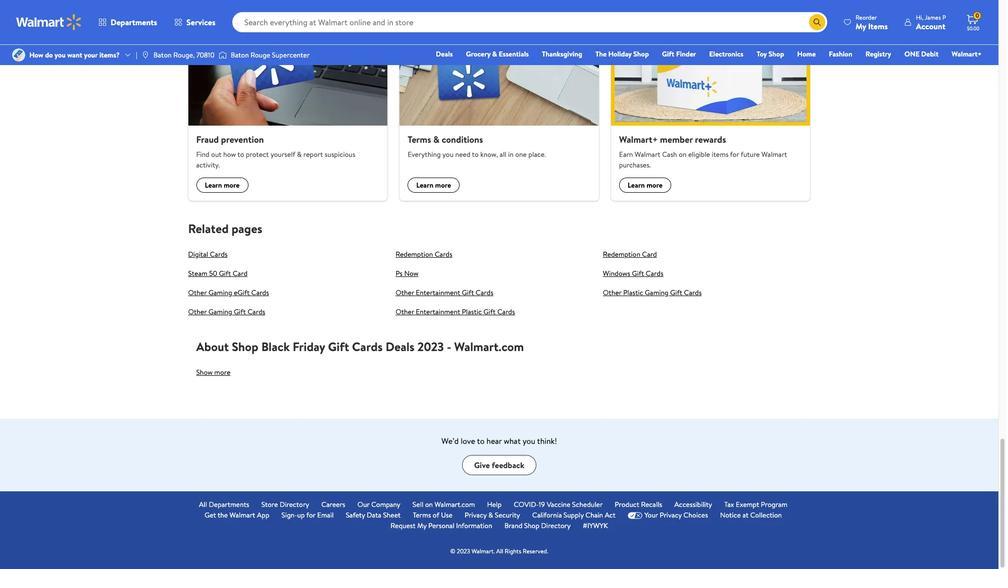 Task type: describe. For each thing, give the bounding box(es) containing it.
up
[[297, 511, 305, 521]]

other gaming gift cards link
[[188, 307, 265, 317]]

give feedback
[[474, 460, 525, 471]]

how do you want your items?
[[29, 50, 120, 60]]

store directory
[[261, 500, 309, 510]]

learn more for walmart+
[[628, 180, 663, 191]]

member
[[660, 133, 693, 146]]

other for other gaming gift cards
[[188, 307, 207, 317]]

baton for baton rouge, 70810
[[154, 50, 172, 60]]

more inside button
[[214, 368, 231, 378]]

entertainment for plastic
[[416, 307, 460, 317]]

data
[[367, 511, 382, 521]]

fraud prevention find out how to protect yourself & report suspicious activity.
[[196, 133, 355, 170]]

redemption cards link
[[396, 250, 453, 260]]

conditions
[[442, 133, 483, 146]]

1 vertical spatial walmart.com
[[435, 500, 475, 510]]

shop for toy shop
[[769, 49, 784, 59]]

home
[[798, 49, 816, 59]]

0 horizontal spatial 2023
[[418, 339, 444, 356]]

shop for brand shop directory
[[524, 521, 540, 532]]

|
[[136, 50, 137, 60]]

collection
[[751, 511, 782, 521]]

program
[[761, 500, 788, 510]]

pages
[[232, 220, 262, 238]]

all departments link
[[199, 500, 249, 511]]

hi, james p account
[[916, 13, 946, 32]]

privacy choices icon image
[[628, 513, 643, 520]]

toy shop
[[757, 49, 784, 59]]

personal
[[428, 521, 455, 532]]

out
[[211, 150, 222, 160]]

love
[[461, 436, 475, 447]]

careers link
[[322, 500, 345, 511]]

more for prevention
[[224, 180, 240, 191]]

& for privacy
[[489, 511, 493, 521]]

& inside the fraud prevention find out how to protect yourself & report suspicious activity.
[[297, 150, 302, 160]]

services
[[186, 17, 216, 28]]

eligible
[[689, 150, 710, 160]]

one debit
[[905, 49, 939, 59]]

product recalls
[[615, 500, 663, 510]]

my inside notice at collection request my personal information
[[417, 521, 427, 532]]

#iywyk
[[583, 521, 608, 532]]

james
[[925, 13, 941, 21]]

walmart+ for walmart+ member rewards earn walmart cash on eligible items for future walmart purchases.
[[619, 133, 658, 146]]

recalls
[[641, 500, 663, 510]]

do
[[45, 50, 53, 60]]

know,
[[480, 150, 498, 160]]

chain
[[586, 511, 603, 521]]

windows
[[603, 269, 631, 279]]

70810
[[196, 50, 215, 60]]

-
[[447, 339, 451, 356]]

at
[[743, 511, 749, 521]]

other gaming egift cards link
[[188, 288, 269, 298]]

shop inside the holiday shop link
[[634, 49, 649, 59]]

other for other entertainment plastic gift cards
[[396, 307, 414, 317]]

our company link
[[358, 500, 401, 511]]

cash
[[662, 150, 677, 160]]

home link
[[793, 49, 821, 60]]

walmart+ for walmart+
[[952, 49, 982, 59]]

related
[[188, 220, 229, 238]]

for inside walmart+ member rewards earn walmart cash on eligible items for future walmart purchases.
[[730, 150, 739, 160]]

california
[[532, 511, 562, 521]]

thanksgiving link
[[538, 49, 587, 60]]

egift
[[234, 288, 250, 298]]

& for terms
[[434, 133, 440, 146]]

in
[[508, 150, 514, 160]]

items
[[712, 150, 729, 160]]

suspicious
[[325, 150, 355, 160]]

redemption card
[[603, 250, 657, 260]]

hear
[[487, 436, 502, 447]]

gift finder
[[662, 49, 696, 59]]

learn for walmart+
[[628, 180, 645, 191]]

learn more for terms
[[416, 180, 451, 191]]

search icon image
[[813, 18, 821, 26]]

brand
[[505, 521, 523, 532]]

sheet
[[383, 511, 401, 521]]

essentials
[[499, 49, 529, 59]]

sell on walmart.com
[[413, 500, 475, 510]]

company
[[371, 500, 401, 510]]

0 horizontal spatial card
[[233, 269, 248, 279]]

earn
[[619, 150, 633, 160]]

supply
[[564, 511, 584, 521]]

covid-19 vaccine scheduler link
[[514, 500, 603, 511]]

other entertainment plastic gift cards
[[396, 307, 515, 317]]

request
[[391, 521, 416, 532]]

electronics
[[710, 49, 744, 59]]

steam 50 gift card
[[188, 269, 248, 279]]

choices
[[684, 511, 708, 521]]

grocery & essentials link
[[462, 49, 534, 60]]

sell on walmart.com link
[[413, 500, 475, 511]]

fashion
[[829, 49, 853, 59]]

debit
[[922, 49, 939, 59]]

about
[[196, 339, 229, 356]]

to inside terms & conditions everything you need to know, all in one place.
[[472, 150, 479, 160]]

list containing fraud prevention
[[182, 14, 817, 201]]

items?
[[99, 50, 120, 60]]

the
[[218, 511, 228, 521]]

services button
[[166, 10, 224, 34]]

walmart+ member rewards list item
[[605, 14, 817, 201]]

help
[[487, 500, 502, 510]]

report
[[304, 150, 323, 160]]

one
[[515, 150, 527, 160]]

request my personal information link
[[391, 521, 492, 532]]

other for other gaming egift cards
[[188, 288, 207, 298]]

0 $0.00
[[967, 11, 980, 32]]

vaccine
[[547, 500, 571, 510]]

reorder
[[856, 13, 877, 21]]

other gaming egift cards
[[188, 288, 269, 298]]

the
[[596, 49, 607, 59]]

other entertainment gift cards
[[396, 288, 494, 298]]

redemption for redemption card
[[603, 250, 641, 260]]

 image for baton
[[141, 51, 149, 59]]

of
[[433, 511, 439, 521]]

to right the love
[[477, 436, 485, 447]]

0 horizontal spatial directory
[[280, 500, 309, 510]]

baton for baton rouge supercenter
[[231, 50, 249, 60]]

prevention
[[221, 133, 264, 146]]

0 vertical spatial you
[[55, 50, 66, 60]]

sign-up for email link
[[282, 511, 334, 521]]



Task type: locate. For each thing, give the bounding box(es) containing it.
to inside the fraud prevention find out how to protect yourself & report suspicious activity.
[[238, 150, 244, 160]]

plastic down other entertainment gift cards
[[462, 307, 482, 317]]

redemption for redemption cards
[[396, 250, 433, 260]]

0 vertical spatial all
[[199, 500, 207, 510]]

1 redemption from the left
[[396, 250, 433, 260]]

2 learn more from the left
[[416, 180, 451, 191]]

digital cards
[[188, 250, 228, 260]]

walmart inside tax exempt program get the walmart app
[[230, 511, 255, 521]]

card up windows gift cards on the right of page
[[642, 250, 657, 260]]

get the walmart app link
[[205, 511, 269, 521]]

3 learn more from the left
[[628, 180, 663, 191]]

you
[[55, 50, 66, 60], [443, 150, 454, 160], [523, 436, 536, 447]]

help link
[[487, 500, 502, 511]]

 image
[[12, 49, 25, 62], [141, 51, 149, 59]]

all up get
[[199, 500, 207, 510]]

our
[[358, 500, 370, 510]]

activity.
[[196, 160, 220, 170]]

store
[[261, 500, 278, 510]]

shop for about shop black friday gift cards deals 2023 - walmart.com
[[232, 339, 259, 356]]

gaming down other gaming egift cards
[[209, 307, 232, 317]]

0
[[976, 11, 980, 20]]

for right up
[[306, 511, 316, 521]]

1 vertical spatial all
[[496, 548, 503, 556]]

0 horizontal spatial baton
[[154, 50, 172, 60]]

1 horizontal spatial  image
[[141, 51, 149, 59]]

sell
[[413, 500, 424, 510]]

more down everything
[[435, 180, 451, 191]]

0 vertical spatial terms
[[408, 133, 431, 146]]

more inside fraud prevention list item
[[224, 180, 240, 191]]

1 horizontal spatial you
[[443, 150, 454, 160]]

terms up everything
[[408, 133, 431, 146]]

0 vertical spatial directory
[[280, 500, 309, 510]]

3 learn from the left
[[628, 180, 645, 191]]

terms & conditions list item
[[394, 14, 605, 201]]

show
[[196, 368, 213, 378]]

ps now
[[396, 269, 419, 279]]

digital
[[188, 250, 208, 260]]

0 horizontal spatial all
[[199, 500, 207, 510]]

accessibility link
[[675, 500, 712, 511]]

learn more for fraud
[[205, 180, 240, 191]]

redemption up now at left top
[[396, 250, 433, 260]]

shop inside the toy shop link
[[769, 49, 784, 59]]

future
[[741, 150, 760, 160]]

1 horizontal spatial directory
[[541, 521, 571, 532]]

my down terms of use
[[417, 521, 427, 532]]

learn inside walmart+ member rewards list item
[[628, 180, 645, 191]]

1 learn from the left
[[205, 180, 222, 191]]

& inside terms & conditions everything you need to know, all in one place.
[[434, 133, 440, 146]]

0 vertical spatial plastic
[[623, 288, 643, 298]]

to right how
[[238, 150, 244, 160]]

all left the rights
[[496, 548, 503, 556]]

learn down everything
[[416, 180, 434, 191]]

card up egift
[[233, 269, 248, 279]]

gaming
[[209, 288, 232, 298], [645, 288, 669, 298], [209, 307, 232, 317]]

your
[[645, 511, 658, 521]]

walmart+ link
[[948, 49, 987, 60]]

0 horizontal spatial on
[[425, 500, 433, 510]]

& for grocery
[[492, 49, 497, 59]]

1 vertical spatial walmart+
[[619, 133, 658, 146]]

walmart.com right -
[[454, 339, 524, 356]]

2 horizontal spatial learn more
[[628, 180, 663, 191]]

learn for terms
[[416, 180, 434, 191]]

0 vertical spatial on
[[679, 150, 687, 160]]

gift finder link
[[658, 49, 701, 60]]

1 horizontal spatial learn more
[[416, 180, 451, 191]]

2 learn from the left
[[416, 180, 434, 191]]

fashion link
[[825, 49, 857, 60]]

terms inside terms & conditions everything you need to know, all in one place.
[[408, 133, 431, 146]]

redemption
[[396, 250, 433, 260], [603, 250, 641, 260]]

19
[[539, 500, 545, 510]]

other
[[188, 288, 207, 298], [396, 288, 414, 298], [603, 288, 622, 298], [188, 307, 207, 317], [396, 307, 414, 317]]

0 horizontal spatial  image
[[12, 49, 25, 62]]

& inside grocery & essentials link
[[492, 49, 497, 59]]

my inside reorder my items
[[856, 20, 867, 32]]

learn more down everything
[[416, 180, 451, 191]]

2023 left -
[[418, 339, 444, 356]]

more down purchases.
[[647, 180, 663, 191]]

you left need
[[443, 150, 454, 160]]

my left items
[[856, 20, 867, 32]]

more right show
[[214, 368, 231, 378]]

walmart right the
[[230, 511, 255, 521]]

gaming for other gaming gift cards
[[209, 307, 232, 317]]

california supply chain act link
[[532, 511, 616, 521]]

reorder my items
[[856, 13, 888, 32]]

entertainment down other entertainment gift cards
[[416, 307, 460, 317]]

give
[[474, 460, 490, 471]]

1 horizontal spatial departments
[[209, 500, 249, 510]]

entertainment for gift
[[416, 288, 460, 298]]

gift
[[662, 49, 675, 59], [219, 269, 231, 279], [632, 269, 644, 279], [462, 288, 474, 298], [671, 288, 683, 298], [234, 307, 246, 317], [484, 307, 496, 317], [328, 339, 349, 356]]

0 horizontal spatial departments
[[111, 17, 157, 28]]

& inside privacy & security link
[[489, 511, 493, 521]]

walmart up purchases.
[[635, 150, 661, 160]]

on inside sell on walmart.com link
[[425, 500, 433, 510]]

finder
[[676, 49, 696, 59]]

baton left 'rouge'
[[231, 50, 249, 60]]

electronics link
[[705, 49, 748, 60]]

list
[[182, 14, 817, 201]]

shop right toy
[[769, 49, 784, 59]]

1 vertical spatial plastic
[[462, 307, 482, 317]]

redemption card link
[[603, 250, 657, 260]]

plastic
[[623, 288, 643, 298], [462, 307, 482, 317]]

1 vertical spatial my
[[417, 521, 427, 532]]

$0.00
[[967, 25, 980, 32]]

careers
[[322, 500, 345, 510]]

email
[[317, 511, 334, 521]]

walmart image
[[16, 14, 82, 30]]

ps now link
[[396, 269, 419, 279]]

1 horizontal spatial privacy
[[660, 511, 682, 521]]

walmart right future at the right of the page
[[762, 150, 788, 160]]

 image right | at the top left
[[141, 51, 149, 59]]

0 horizontal spatial you
[[55, 50, 66, 60]]

1 vertical spatial departments
[[209, 500, 249, 510]]

redemption up windows
[[603, 250, 641, 260]]

shop inside brand shop directory link
[[524, 521, 540, 532]]

1 horizontal spatial walmart+
[[952, 49, 982, 59]]

other gaming gift cards
[[188, 307, 265, 317]]

0 vertical spatial walmart.com
[[454, 339, 524, 356]]

to
[[238, 150, 244, 160], [472, 150, 479, 160], [477, 436, 485, 447]]

for inside sign-up for email link
[[306, 511, 316, 521]]

gaming for other gaming egift cards
[[209, 288, 232, 298]]

1 privacy from the left
[[465, 511, 487, 521]]

directory
[[280, 500, 309, 510], [541, 521, 571, 532]]

privacy up information
[[465, 511, 487, 521]]

deals link
[[432, 49, 458, 60]]

1 horizontal spatial for
[[730, 150, 739, 160]]

on inside walmart+ member rewards earn walmart cash on eligible items for future walmart purchases.
[[679, 150, 687, 160]]

deals left -
[[386, 339, 415, 356]]

learn for fraud
[[205, 180, 222, 191]]

app
[[257, 511, 269, 521]]

black
[[261, 339, 290, 356]]

1 horizontal spatial walmart
[[635, 150, 661, 160]]

more down how
[[224, 180, 240, 191]]

& up everything
[[434, 133, 440, 146]]

account
[[916, 20, 946, 32]]

0 horizontal spatial redemption
[[396, 250, 433, 260]]

learn more
[[205, 180, 240, 191], [416, 180, 451, 191], [628, 180, 663, 191]]

departments up | at the top left
[[111, 17, 157, 28]]

plastic down windows gift cards on the right of page
[[623, 288, 643, 298]]

50
[[209, 269, 217, 279]]

Search search field
[[232, 12, 828, 32]]

shop
[[634, 49, 649, 59], [769, 49, 784, 59], [232, 339, 259, 356], [524, 521, 540, 532]]

gaming down windows gift cards on the right of page
[[645, 288, 669, 298]]

2 entertainment from the top
[[416, 307, 460, 317]]

learn more down activity.
[[205, 180, 240, 191]]

& right grocery
[[492, 49, 497, 59]]

2 baton from the left
[[231, 50, 249, 60]]

1 horizontal spatial on
[[679, 150, 687, 160]]

0 vertical spatial entertainment
[[416, 288, 460, 298]]

1 horizontal spatial 2023
[[457, 548, 470, 556]]

0 vertical spatial deals
[[436, 49, 453, 59]]

learn more inside fraud prevention list item
[[205, 180, 240, 191]]

walmart.com up use
[[435, 500, 475, 510]]

notice
[[720, 511, 741, 521]]

sign-up for email
[[282, 511, 334, 521]]

& left report
[[297, 150, 302, 160]]

learn down purchases.
[[628, 180, 645, 191]]

0 vertical spatial card
[[642, 250, 657, 260]]

gaming down steam 50 gift card
[[209, 288, 232, 298]]

safety data sheet link
[[346, 511, 401, 521]]

0 horizontal spatial plastic
[[462, 307, 482, 317]]

learn inside terms & conditions list item
[[416, 180, 434, 191]]

terms down the sell at the bottom left
[[413, 511, 431, 521]]

on right the sell at the bottom left
[[425, 500, 433, 510]]

2023 right ©
[[457, 548, 470, 556]]

shop right brand
[[524, 521, 540, 532]]

1 horizontal spatial redemption
[[603, 250, 641, 260]]

0 horizontal spatial learn
[[205, 180, 222, 191]]

2 privacy from the left
[[660, 511, 682, 521]]

1 horizontal spatial all
[[496, 548, 503, 556]]

0 vertical spatial departments
[[111, 17, 157, 28]]

use
[[441, 511, 453, 521]]

learn more inside terms & conditions list item
[[416, 180, 451, 191]]

act
[[605, 511, 616, 521]]

privacy & security link
[[465, 511, 520, 521]]

1 vertical spatial on
[[425, 500, 433, 510]]

registry
[[866, 49, 892, 59]]

1 vertical spatial you
[[443, 150, 454, 160]]

learn more down purchases.
[[628, 180, 663, 191]]

1 vertical spatial for
[[306, 511, 316, 521]]

you right do at the left of the page
[[55, 50, 66, 60]]

0 horizontal spatial for
[[306, 511, 316, 521]]

 image
[[219, 50, 227, 60]]

directory down california
[[541, 521, 571, 532]]

entertainment up the other entertainment plastic gift cards link
[[416, 288, 460, 298]]

directory up sign-
[[280, 500, 309, 510]]

sign-
[[282, 511, 297, 521]]

1 learn more from the left
[[205, 180, 240, 191]]

baton left rouge, on the left
[[154, 50, 172, 60]]

0 vertical spatial walmart+
[[952, 49, 982, 59]]

toy shop link
[[752, 49, 789, 60]]

other entertainment gift cards link
[[396, 288, 494, 298]]

other for other entertainment gift cards
[[396, 288, 414, 298]]

walmart+ up earn
[[619, 133, 658, 146]]

1 vertical spatial entertainment
[[416, 307, 460, 317]]

1 horizontal spatial my
[[856, 20, 867, 32]]

covid-19 vaccine scheduler
[[514, 500, 603, 510]]

0 vertical spatial for
[[730, 150, 739, 160]]

brand shop directory link
[[505, 521, 571, 532]]

2 redemption from the left
[[603, 250, 641, 260]]

you right "what" on the bottom
[[523, 436, 536, 447]]

shop right holiday on the right of page
[[634, 49, 649, 59]]

tax
[[725, 500, 734, 510]]

learn inside fraud prevention list item
[[205, 180, 222, 191]]

departments up the
[[209, 500, 249, 510]]

show more
[[196, 368, 231, 378]]

terms for of
[[413, 511, 431, 521]]

rouge,
[[173, 50, 195, 60]]

departments inside dropdown button
[[111, 17, 157, 28]]

2 horizontal spatial learn
[[628, 180, 645, 191]]

covid-
[[514, 500, 539, 510]]

baton rouge, 70810
[[154, 50, 215, 60]]

security
[[495, 511, 520, 521]]

1 horizontal spatial baton
[[231, 50, 249, 60]]

1 vertical spatial directory
[[541, 521, 571, 532]]

fraud
[[196, 133, 219, 146]]

other entertainment plastic gift cards link
[[396, 307, 515, 317]]

other for other plastic gaming gift cards
[[603, 288, 622, 298]]

on right cash at the right of the page
[[679, 150, 687, 160]]

deals
[[436, 49, 453, 59], [386, 339, 415, 356]]

1 vertical spatial terms
[[413, 511, 431, 521]]

to right need
[[472, 150, 479, 160]]

information
[[456, 521, 492, 532]]

how
[[223, 150, 236, 160]]

more inside terms & conditions list item
[[435, 180, 451, 191]]

0 vertical spatial 2023
[[418, 339, 444, 356]]

other plastic gaming gift cards link
[[603, 288, 702, 298]]

p
[[943, 13, 946, 21]]

more for &
[[435, 180, 451, 191]]

privacy right your
[[660, 511, 682, 521]]

walmart+ inside walmart+ member rewards earn walmart cash on eligible items for future walmart purchases.
[[619, 133, 658, 146]]

fraud prevention list item
[[182, 14, 394, 201]]

1 horizontal spatial learn
[[416, 180, 434, 191]]

2 horizontal spatial walmart
[[762, 150, 788, 160]]

the holiday shop
[[596, 49, 649, 59]]

2 vertical spatial you
[[523, 436, 536, 447]]

show more button
[[196, 365, 231, 381]]

for right items
[[730, 150, 739, 160]]

0 horizontal spatial walmart
[[230, 511, 255, 521]]

0 horizontal spatial privacy
[[465, 511, 487, 521]]

Walmart Site-Wide search field
[[232, 12, 828, 32]]

1 vertical spatial deals
[[386, 339, 415, 356]]

deals left grocery
[[436, 49, 453, 59]]

2 horizontal spatial you
[[523, 436, 536, 447]]

departments button
[[90, 10, 166, 34]]

product recalls link
[[615, 500, 663, 511]]

1 entertainment from the top
[[416, 288, 460, 298]]

more inside walmart+ member rewards list item
[[647, 180, 663, 191]]

0 horizontal spatial learn more
[[205, 180, 240, 191]]

store directory link
[[261, 500, 309, 511]]

learn more inside walmart+ member rewards list item
[[628, 180, 663, 191]]

1 horizontal spatial deals
[[436, 49, 453, 59]]

 image left how
[[12, 49, 25, 62]]

1 horizontal spatial plastic
[[623, 288, 643, 298]]

terms for &
[[408, 133, 431, 146]]

learn down activity.
[[205, 180, 222, 191]]

notice at collection link
[[720, 511, 782, 521]]

0 horizontal spatial walmart+
[[619, 133, 658, 146]]

you inside terms & conditions everything you need to know, all in one place.
[[443, 150, 454, 160]]

& down help
[[489, 511, 493, 521]]

related pages
[[188, 220, 262, 238]]

 image for how
[[12, 49, 25, 62]]

all
[[500, 150, 507, 160]]

1 vertical spatial 2023
[[457, 548, 470, 556]]

brand shop directory
[[505, 521, 571, 532]]

1 vertical spatial card
[[233, 269, 248, 279]]

0 vertical spatial my
[[856, 20, 867, 32]]

we'd
[[442, 436, 459, 447]]

more for member
[[647, 180, 663, 191]]

0 horizontal spatial my
[[417, 521, 427, 532]]

learn
[[205, 180, 222, 191], [416, 180, 434, 191], [628, 180, 645, 191]]

1 baton from the left
[[154, 50, 172, 60]]

1 horizontal spatial card
[[642, 250, 657, 260]]

walmart+ down $0.00
[[952, 49, 982, 59]]

0 horizontal spatial deals
[[386, 339, 415, 356]]

shop left black
[[232, 339, 259, 356]]

all inside all departments link
[[199, 500, 207, 510]]

for
[[730, 150, 739, 160], [306, 511, 316, 521]]



Task type: vqa. For each thing, say whether or not it's contained in the screenshot.
Gift's Entertainment
yes



